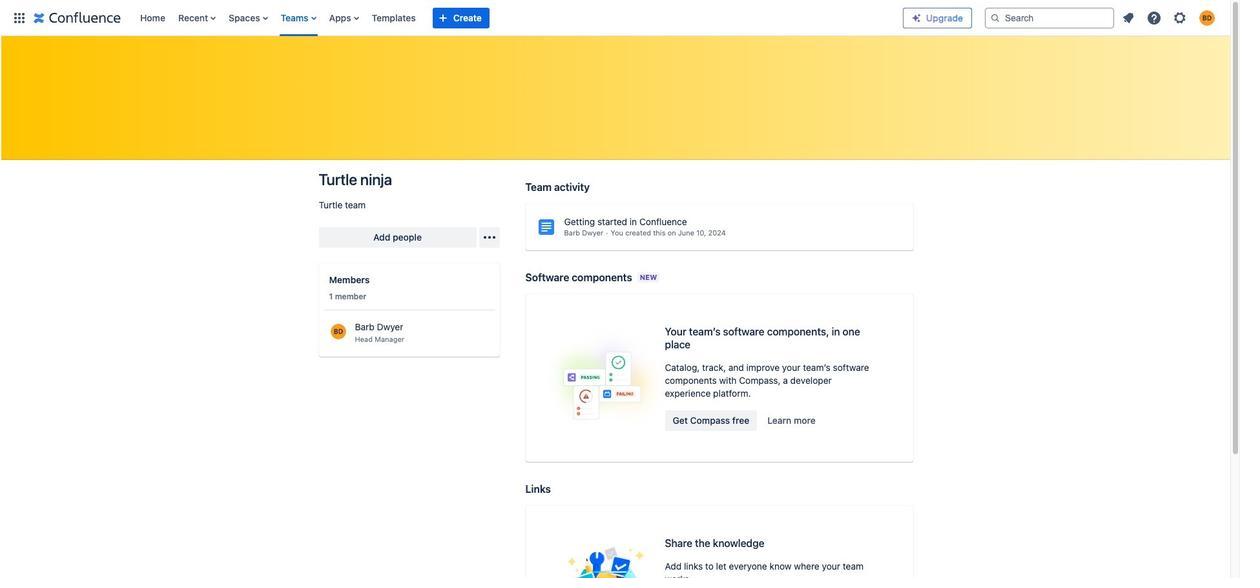 Task type: locate. For each thing, give the bounding box(es) containing it.
0 horizontal spatial list
[[134, 0, 893, 36]]

banner
[[0, 0, 1231, 39]]

group
[[665, 411, 824, 432]]

1 horizontal spatial list
[[1117, 6, 1223, 29]]

confluence image
[[34, 10, 121, 26], [34, 10, 121, 26]]

list for appswitcher icon at left
[[134, 0, 893, 36]]

actions image
[[482, 230, 497, 245]]

None search field
[[985, 7, 1114, 28]]

list
[[134, 0, 893, 36], [1117, 6, 1223, 29]]



Task type: vqa. For each thing, say whether or not it's contained in the screenshot.
'Indent Tab' icon
no



Task type: describe. For each thing, give the bounding box(es) containing it.
more information about this user image
[[330, 324, 346, 339]]

Search field
[[985, 7, 1114, 28]]

premium image
[[912, 13, 922, 23]]

notification icon image
[[1121, 10, 1136, 26]]

list for the premium icon
[[1117, 6, 1223, 29]]

global element
[[8, 0, 893, 36]]

appswitcher icon image
[[12, 10, 27, 26]]

search image
[[990, 13, 1001, 23]]

settings icon image
[[1172, 10, 1188, 26]]

your profile and preferences image
[[1200, 10, 1215, 26]]

help icon image
[[1147, 10, 1162, 26]]



